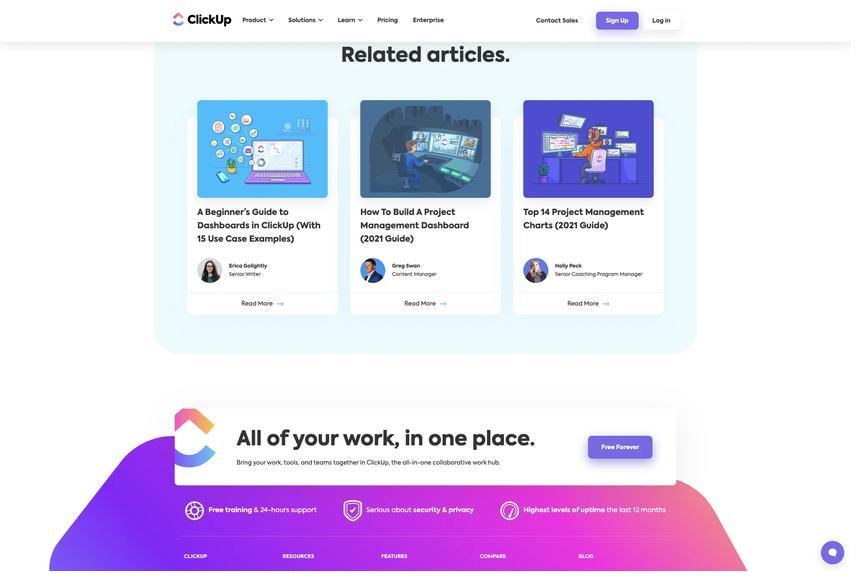 Task type: locate. For each thing, give the bounding box(es) containing it.
read down coaching
[[568, 301, 583, 307]]

2 read from the left
[[405, 301, 420, 307]]

teams
[[314, 461, 332, 466]]

1 vertical spatial one
[[420, 461, 431, 466]]

of
[[267, 430, 288, 451], [572, 508, 579, 515]]

1 horizontal spatial guide)
[[580, 222, 608, 231]]

0 vertical spatial free
[[602, 445, 615, 451]]

icon of a shield image
[[344, 501, 362, 522]]

highest levels of uptime the last 12 months
[[524, 508, 666, 515]]

1 horizontal spatial senior
[[555, 273, 571, 278]]

management
[[585, 209, 644, 217], [360, 222, 419, 231]]

1 read more link from the left
[[187, 293, 338, 315]]

clickup
[[261, 222, 294, 231], [184, 555, 207, 560]]

program
[[597, 273, 619, 278]]

0 vertical spatial (2021
[[555, 222, 578, 231]]

articles.
[[427, 46, 510, 66]]

clickup inside a beginner's guide to dashboards in clickup (with 15 use case examples)
[[261, 222, 294, 231]]

0 horizontal spatial free
[[209, 508, 224, 515]]

senior inside holly peck senior coaching program manager
[[555, 273, 571, 278]]

your up teams
[[293, 430, 338, 451]]

&
[[254, 508, 259, 515], [442, 508, 447, 515]]

levels
[[552, 508, 570, 515]]

free inside button
[[602, 445, 615, 451]]

2 senior from the left
[[555, 273, 571, 278]]

read more link down coaching
[[513, 293, 664, 315]]

management inside how to build a project management dashboard (2021 guide)
[[360, 222, 419, 231]]

enterprise
[[413, 18, 444, 23]]

project right 14
[[552, 209, 583, 217]]

of up tools,
[[267, 430, 288, 451]]

0 vertical spatial clickup
[[261, 222, 294, 231]]

2 manager from the left
[[620, 273, 643, 278]]

one
[[428, 430, 467, 451], [420, 461, 431, 466]]

0 vertical spatial management
[[585, 209, 644, 217]]

2 read more link from the left
[[350, 293, 501, 315]]

tools,
[[284, 461, 299, 466]]

more down writer on the left top
[[258, 301, 273, 307]]

in-
[[412, 461, 420, 466]]

free
[[602, 445, 615, 451], [209, 508, 224, 515]]

1 horizontal spatial read
[[405, 301, 420, 307]]

senior down erica
[[229, 273, 244, 278]]

2 horizontal spatial more
[[584, 301, 599, 307]]

(2021 down how on the top left of the page
[[360, 236, 383, 244]]

1 senior from the left
[[229, 273, 244, 278]]

senior for charts
[[555, 273, 571, 278]]

read more link down writer on the left top
[[187, 293, 338, 315]]

one right all-
[[420, 461, 431, 466]]

0 vertical spatial the
[[391, 461, 401, 466]]

1 vertical spatial work,
[[267, 461, 283, 466]]

golightly
[[244, 264, 267, 269]]

2 & from the left
[[442, 508, 447, 515]]

to
[[381, 209, 391, 217]]

read more
[[241, 301, 273, 307], [405, 301, 436, 307], [568, 301, 599, 307]]

1 manager from the left
[[414, 273, 437, 278]]

1 horizontal spatial a
[[416, 209, 422, 217]]

(2021 inside how to build a project management dashboard (2021 guide)
[[360, 236, 383, 244]]

all of your work, in one place.
[[237, 430, 535, 451]]

free forever button
[[588, 436, 653, 459]]

a right 'build'
[[416, 209, 422, 217]]

0 horizontal spatial work,
[[267, 461, 283, 466]]

up
[[620, 18, 629, 24]]

1 horizontal spatial &
[[442, 508, 447, 515]]

in right log
[[665, 18, 671, 24]]

free for free training & 24-hours support
[[209, 508, 224, 515]]

1 horizontal spatial (2021
[[555, 222, 578, 231]]

manager right program
[[620, 273, 643, 278]]

1 vertical spatial free
[[209, 508, 224, 515]]

more down coaching
[[584, 301, 599, 307]]

highest
[[524, 508, 550, 515]]

free right the icon of life preserver ring
[[209, 508, 224, 515]]

senior inside the erica golightly senior writer
[[229, 273, 244, 278]]

privacy
[[449, 508, 474, 515]]

2 more from the left
[[421, 301, 436, 307]]

1 vertical spatial (2021
[[360, 236, 383, 244]]

read more down coaching
[[568, 301, 599, 307]]

0 horizontal spatial a
[[197, 209, 203, 217]]

in
[[665, 18, 671, 24], [252, 222, 259, 231], [405, 430, 423, 451], [360, 461, 365, 466]]

dashboards
[[197, 222, 250, 231]]

2 horizontal spatial read more
[[568, 301, 599, 307]]

0 horizontal spatial guide)
[[385, 236, 414, 244]]

swan
[[406, 264, 420, 269]]

learn
[[338, 18, 355, 23]]

solutions
[[288, 18, 316, 23]]

manager
[[414, 273, 437, 278], [620, 273, 643, 278]]

3 read from the left
[[568, 301, 583, 307]]

about
[[392, 508, 412, 515]]

1 horizontal spatial clickup
[[261, 222, 294, 231]]

0 horizontal spatial project
[[424, 209, 455, 217]]

read more link down greg swan content manager
[[350, 293, 501, 315]]

writer
[[246, 273, 261, 278]]

work, up bring your work, tools, and teams together in clickup, the all-in-one collaborative work hub.
[[343, 430, 400, 451]]

1 vertical spatial your
[[253, 461, 266, 466]]

1 horizontal spatial more
[[421, 301, 436, 307]]

serious
[[366, 508, 390, 515]]

senior down the holly
[[555, 273, 571, 278]]

more
[[258, 301, 273, 307], [421, 301, 436, 307], [584, 301, 599, 307]]

read
[[241, 301, 257, 307], [405, 301, 420, 307], [568, 301, 583, 307]]

& left 24- at the left bottom of the page
[[254, 508, 259, 515]]

top 14 project management charts (2021 guide)
[[523, 209, 644, 231]]

product button
[[238, 12, 278, 29]]

a inside a beginner's guide to dashboards in clickup (with 15 use case examples)
[[197, 209, 203, 217]]

1 horizontal spatial work,
[[343, 430, 400, 451]]

erica golightly senior writer
[[229, 264, 267, 278]]

1 project from the left
[[424, 209, 455, 217]]

read more link
[[187, 293, 338, 315], [350, 293, 501, 315], [513, 293, 664, 315]]

charts
[[523, 222, 553, 231]]

2 read more from the left
[[405, 301, 436, 307]]

your right the bring at the left
[[253, 461, 266, 466]]

1 read more from the left
[[241, 301, 273, 307]]

work, left tools,
[[267, 461, 283, 466]]

holly peck senior coaching program manager
[[555, 264, 643, 278]]

2 project from the left
[[552, 209, 583, 217]]

0 horizontal spatial (2021
[[360, 236, 383, 244]]

0 horizontal spatial senior
[[229, 273, 244, 278]]

more for guide)
[[421, 301, 436, 307]]

the left all-
[[391, 461, 401, 466]]

(2021
[[555, 222, 578, 231], [360, 236, 383, 244]]

features
[[381, 555, 408, 560]]

erica golightly.png image
[[197, 258, 222, 284]]

features link
[[381, 555, 408, 560]]

support
[[291, 508, 317, 515]]

0 horizontal spatial read
[[241, 301, 257, 307]]

free left forever
[[602, 445, 615, 451]]

1 horizontal spatial read more
[[405, 301, 436, 307]]

read more down greg swan content manager
[[405, 301, 436, 307]]

a beginner's guide to dashboards in clickup (with 15 use case examples)
[[197, 209, 321, 244]]

2 horizontal spatial read more link
[[513, 293, 664, 315]]

0 horizontal spatial management
[[360, 222, 419, 231]]

the
[[391, 461, 401, 466], [607, 508, 618, 515]]

1 horizontal spatial read more link
[[350, 293, 501, 315]]

0 horizontal spatial your
[[253, 461, 266, 466]]

manager inside greg swan content manager
[[414, 273, 437, 278]]

free training link
[[209, 508, 252, 515]]

dashboard examples in clickup.png image
[[197, 100, 328, 198]]

1 horizontal spatial project
[[552, 209, 583, 217]]

1 vertical spatial management
[[360, 222, 419, 231]]

0 horizontal spatial read more
[[241, 301, 273, 307]]

senior
[[229, 273, 244, 278], [555, 273, 571, 278]]

read down content at the top left of page
[[405, 301, 420, 307]]

senior for dashboards
[[229, 273, 244, 278]]

1 horizontal spatial the
[[607, 508, 618, 515]]

security & privacy link
[[413, 508, 474, 515]]

learn button
[[334, 12, 367, 29]]

a up 15
[[197, 209, 203, 217]]

0 horizontal spatial manager
[[414, 273, 437, 278]]

erica
[[229, 264, 242, 269]]

of right levels
[[572, 508, 579, 515]]

& left privacy
[[442, 508, 447, 515]]

1 a from the left
[[197, 209, 203, 217]]

1 vertical spatial clickup
[[184, 555, 207, 560]]

project
[[424, 209, 455, 217], [552, 209, 583, 217]]

place.
[[472, 430, 535, 451]]

to
[[279, 209, 289, 217]]

2 a from the left
[[416, 209, 422, 217]]

beginner's
[[205, 209, 250, 217]]

compare link
[[480, 555, 506, 560]]

log
[[653, 18, 664, 24]]

1 horizontal spatial management
[[585, 209, 644, 217]]

holly_peck.png image
[[523, 258, 549, 284]]

24-hours support link
[[260, 508, 317, 515]]

1 vertical spatial of
[[572, 508, 579, 515]]

read more down writer on the left top
[[241, 301, 273, 307]]

read more link for 15
[[187, 293, 338, 315]]

0 horizontal spatial &
[[254, 508, 259, 515]]

more down greg swan content manager
[[421, 301, 436, 307]]

0 vertical spatial guide)
[[580, 222, 608, 231]]

one up collaborative
[[428, 430, 467, 451]]

0 horizontal spatial of
[[267, 430, 288, 451]]

2 horizontal spatial read
[[568, 301, 583, 307]]

(2021 right charts
[[555, 222, 578, 231]]

0 vertical spatial of
[[267, 430, 288, 451]]

0 horizontal spatial read more link
[[187, 293, 338, 315]]

1 horizontal spatial free
[[602, 445, 615, 451]]

read down writer on the left top
[[241, 301, 257, 307]]

1 read from the left
[[241, 301, 257, 307]]

the left last at the bottom
[[607, 508, 618, 515]]

project inside how to build a project management dashboard (2021 guide)
[[424, 209, 455, 217]]

1 horizontal spatial your
[[293, 430, 338, 451]]

free for free forever
[[602, 445, 615, 451]]

0 horizontal spatial more
[[258, 301, 273, 307]]

(with
[[296, 222, 321, 231]]

1 horizontal spatial manager
[[620, 273, 643, 278]]

1 vertical spatial guide)
[[385, 236, 414, 244]]

manager down swan
[[414, 273, 437, 278]]

project up dashboard
[[424, 209, 455, 217]]

in down guide
[[252, 222, 259, 231]]

your
[[293, 430, 338, 451], [253, 461, 266, 466]]

1 & from the left
[[254, 508, 259, 515]]

project management dashboard.png image
[[360, 100, 491, 198]]

1 more from the left
[[258, 301, 273, 307]]



Task type: describe. For each thing, give the bounding box(es) containing it.
greg swan content manager
[[392, 264, 437, 278]]

pricing
[[377, 18, 398, 23]]

sign
[[606, 18, 619, 24]]

peck
[[569, 264, 582, 269]]

free forever
[[602, 445, 639, 451]]

compare
[[480, 555, 506, 560]]

related
[[341, 46, 422, 66]]

and
[[301, 461, 312, 466]]

in left clickup,
[[360, 461, 365, 466]]

15
[[197, 236, 206, 244]]

read more link for guide)
[[350, 293, 501, 315]]

work
[[473, 461, 487, 466]]

3 read more link from the left
[[513, 293, 664, 315]]

in up in-
[[405, 430, 423, 451]]

icon of an odometer image
[[501, 502, 520, 521]]

0 horizontal spatial the
[[391, 461, 401, 466]]

training
[[225, 508, 252, 515]]

0 vertical spatial work,
[[343, 430, 400, 451]]

solutions button
[[284, 12, 327, 29]]

use
[[208, 236, 224, 244]]

how
[[360, 209, 380, 217]]

pricing link
[[373, 12, 402, 29]]

(2021 inside top 14 project management charts (2021 guide)
[[555, 222, 578, 231]]

guide) inside top 14 project management charts (2021 guide)
[[580, 222, 608, 231]]

forever
[[616, 445, 639, 451]]

14
[[541, 209, 550, 217]]

clickup logo image
[[162, 403, 216, 468]]

contact
[[536, 18, 561, 24]]

icon of life preserver ring image
[[185, 502, 204, 521]]

log in
[[653, 18, 671, 24]]

together
[[333, 461, 359, 466]]

last
[[620, 508, 632, 515]]

months
[[641, 508, 666, 515]]

clickup,
[[367, 461, 390, 466]]

highest levels of uptime link
[[524, 508, 605, 515]]

related articles.
[[341, 46, 510, 66]]

examples)
[[249, 236, 294, 244]]

all
[[237, 430, 262, 451]]

hub.
[[488, 461, 500, 466]]

manager inside holly peck senior coaching program manager
[[620, 273, 643, 278]]

serious about security & privacy
[[366, 508, 474, 515]]

sign up button
[[596, 12, 639, 30]]

management inside top 14 project management charts (2021 guide)
[[585, 209, 644, 217]]

build
[[393, 209, 415, 217]]

greg
[[392, 264, 405, 269]]

in inside log in link
[[665, 18, 671, 24]]

24-
[[260, 508, 271, 515]]

enterprise link
[[409, 12, 448, 29]]

in inside a beginner's guide to dashboards in clickup (with 15 use case examples)
[[252, 222, 259, 231]]

all-
[[403, 461, 412, 466]]

coaching
[[572, 273, 596, 278]]

log in link
[[642, 12, 681, 30]]

how to build a project management dashboard (2021 guide)
[[360, 209, 469, 244]]

12
[[633, 508, 639, 515]]

1 horizontal spatial of
[[572, 508, 579, 515]]

read for guide)
[[405, 301, 420, 307]]

case
[[226, 236, 247, 244]]

0 vertical spatial your
[[293, 430, 338, 451]]

read more for guide)
[[405, 301, 436, 307]]

free training & 24-hours support
[[209, 508, 317, 515]]

blog link
[[579, 555, 594, 560]]

contact sales button
[[532, 14, 582, 28]]

read for 15
[[241, 301, 257, 307]]

bring your work, tools, and teams together in clickup, the all-in-one collaborative work hub.
[[237, 461, 500, 466]]

product
[[243, 18, 266, 23]]

3 more from the left
[[584, 301, 599, 307]]

a inside how to build a project management dashboard (2021 guide)
[[416, 209, 422, 217]]

resources
[[283, 555, 314, 560]]

more for 15
[[258, 301, 273, 307]]

guide) inside how to build a project management dashboard (2021 guide)
[[385, 236, 414, 244]]

greg swan.png image
[[360, 258, 386, 284]]

project inside top 14 project management charts (2021 guide)
[[552, 209, 583, 217]]

bring
[[237, 461, 252, 466]]

0 vertical spatial one
[[428, 430, 467, 451]]

sign up
[[606, 18, 629, 24]]

0 horizontal spatial clickup
[[184, 555, 207, 560]]

uptime
[[581, 508, 605, 515]]

dashboard
[[421, 222, 469, 231]]

hours
[[271, 508, 289, 515]]

1 vertical spatial the
[[607, 508, 618, 515]]

blog
[[579, 555, 594, 560]]

security
[[413, 508, 441, 515]]

clickup image
[[171, 11, 232, 27]]

project managment chart.png image
[[523, 100, 654, 198]]

collaborative
[[433, 461, 471, 466]]

content
[[392, 273, 413, 278]]

guide
[[252, 209, 277, 217]]

holly
[[555, 264, 568, 269]]

3 read more from the left
[[568, 301, 599, 307]]

sales
[[563, 18, 578, 24]]

contact sales
[[536, 18, 578, 24]]

read more for 15
[[241, 301, 273, 307]]

top
[[523, 209, 539, 217]]



Task type: vqa. For each thing, say whether or not it's contained in the screenshot.
Swan
yes



